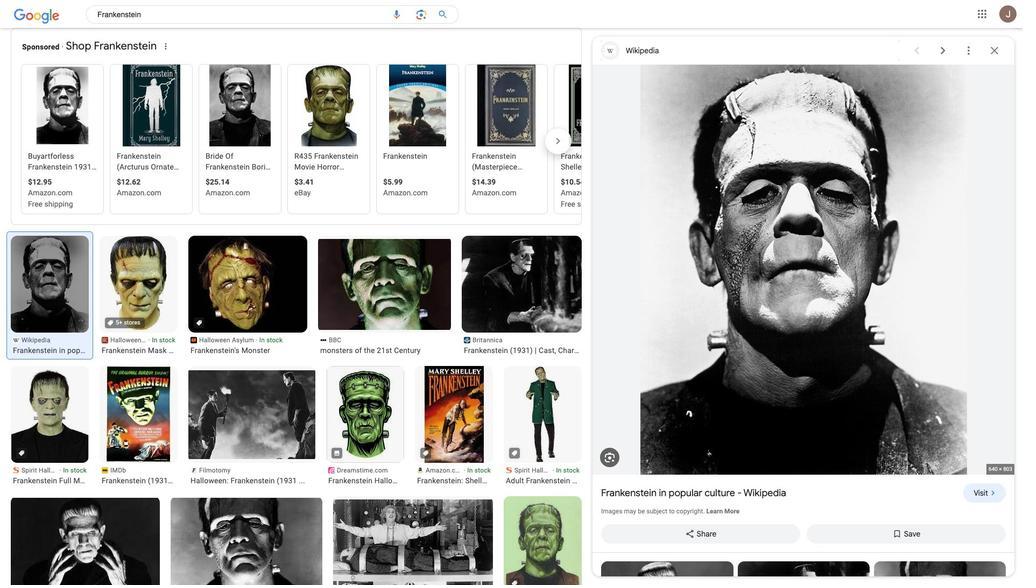 Task type: vqa. For each thing, say whether or not it's contained in the screenshot.
the rightmost Frankenstein In Popular Culture - Wikipedia image
yes



Task type: describe. For each thing, give the bounding box(es) containing it.
0 horizontal spatial frankenstein in popular culture - wikipedia image
[[11, 236, 89, 334]]

the real science behind frankenstein | britannica image
[[738, 561, 870, 585]]

frankenstein: behind the monster smash image
[[601, 561, 734, 585]]

click for product information tooltip for frankenstein's monster image
[[196, 320, 202, 326]]

click for product information tooltip for frankenstein universal studios mask image
[[107, 320, 142, 326]]

click for product information image for frankenstein: shelley, mary: 9780812551501: amazon.com: books 'image'
[[423, 450, 429, 456]]

frankenstein universal studios mask image
[[104, 233, 174, 333]]

the frankenstein's monsters of the 21st century image
[[310, 239, 472, 330]]

frankenstein (1931) | cast, characters, poster, & summary | britannica image
[[456, 236, 586, 333]]

click for product information tooltip for frankenstein monster portrait print - etsy image
[[511, 580, 518, 585]]

frankenstein full mask - universal monsters - spirithalloween.com image
[[11, 366, 89, 463]]

click for product information image for the click for product information tooltip related to frankenstein's monster image
[[196, 320, 202, 326]]

frankenstein (1931) - imdb image
[[106, 366, 171, 463]]

click for product information tooltip for frankenstein: shelley, mary: 9780812551501: amazon.com: books 'image'
[[423, 450, 429, 456]]

licensable image tooltip
[[334, 450, 340, 456]]

by ebay element
[[294, 188, 311, 197]]

click for product information image for frankenstein monster portrait print - etsy image
[[511, 580, 518, 585]]

2 by amazon.com element from the left
[[117, 188, 161, 197]]

1 by amazon.com element from the left
[[28, 188, 73, 197]]

1 horizontal spatial frankenstein in popular culture - wikipedia image
[[640, 65, 967, 475]]

1 horizontal spatial frankenstein and the gory gang: how the novel blazed a trail for high art  horrors | mary shelley | the guardian image
[[874, 561, 1006, 585]]

frankenstein's monster image
[[188, 236, 313, 333]]



Task type: locate. For each thing, give the bounding box(es) containing it.
5 by amazon.com element from the left
[[472, 188, 517, 197]]

3 by amazon.com element from the left
[[206, 188, 250, 197]]

list
[[11, 0, 1023, 19], [8, 233, 593, 585]]

search by image image
[[415, 8, 428, 21]]

frankenstein: shelley, mary: 9780812551501: amazon.com: books image
[[425, 366, 484, 463]]

more actions for this result image
[[958, 40, 980, 61]]

1 vertical spatial list
[[8, 233, 593, 585]]

0 horizontal spatial click for product information image
[[423, 450, 429, 456]]

why these ads? image
[[161, 42, 171, 51]]

2 horizontal spatial click for product information image
[[511, 450, 518, 456]]

frankenstein halloween stock illustrations – 4,976 frankenstein halloween  stock illustrations, vectors & clipart - dreamstime image
[[327, 366, 404, 463]]

click for product information image
[[423, 450, 429, 456], [511, 580, 518, 585]]

family welcomes baby frankenstein into the world on halloween image
[[333, 500, 494, 585]]

1 vertical spatial click for product information image
[[511, 580, 518, 585]]

next image
[[1005, 0, 1023, 20]]

6 by amazon.com element from the left
[[561, 188, 605, 197]]

0 vertical spatial list
[[11, 0, 1023, 19]]

0 horizontal spatial frankenstein and the gory gang: how the novel blazed a trail for high art  horrors | mary shelley | the guardian image
[[168, 498, 324, 585]]

4 by amazon.com element from the left
[[383, 188, 428, 197]]

list item
[[100, 233, 178, 355], [11, 236, 89, 355], [188, 236, 313, 355], [310, 236, 472, 355], [456, 236, 586, 355], [11, 366, 89, 486], [100, 366, 178, 486], [174, 366, 340, 486], [326, 366, 404, 486], [415, 366, 493, 486], [504, 366, 582, 486]]

Search text field
[[97, 5, 385, 24]]

film road to halloween: frankenstein (1931) - filmotomy image
[[174, 370, 340, 459]]

adult frankenstein costume - universal monsters - spirithalloween.com image
[[504, 366, 582, 463]]

click for product information tooltip for 'adult frankenstein costume - universal monsters - spirithalloween.com' image
[[511, 450, 518, 456]]

click for product information tooltip
[[107, 320, 142, 326], [196, 320, 202, 326], [18, 450, 25, 456], [423, 450, 429, 456], [511, 450, 518, 456], [511, 580, 518, 585]]

frankenstein and the gory gang: how the novel blazed a trail for high art  horrors | mary shelley | the guardian image
[[168, 498, 324, 585], [874, 561, 1006, 585]]

hotel transylvania image
[[452, 0, 477, 19]]

None search field
[[0, 2, 459, 26]]

by amazon.com element
[[28, 188, 73, 197], [117, 188, 161, 197], [206, 188, 250, 197], [383, 188, 428, 197], [472, 188, 517, 197], [561, 188, 605, 197]]

0 horizontal spatial click for product information image
[[18, 450, 25, 456]]

click for product information image
[[196, 320, 202, 326], [18, 450, 25, 456], [511, 450, 518, 456]]

frankenstein monster portrait print - etsy image
[[504, 496, 582, 585]]

go to google home image
[[13, 9, 60, 24]]

0 vertical spatial click for product information image
[[423, 450, 429, 456]]

frankenstein in popular culture - wikipedia image
[[640, 65, 967, 475], [11, 236, 89, 334]]

licensable image image
[[334, 450, 340, 456]]

click for product information tooltip for the frankenstein full mask - universal monsters - spirithalloween.com 'image'
[[18, 450, 25, 456]]

click for product information image for the click for product information tooltip related to 'adult frankenstein costume - universal monsters - spirithalloween.com' image
[[511, 450, 518, 456]]

frankenstein at 200 – why hasn't mary shelley been given the respect she  deserves? | books | the guardian image
[[8, 498, 164, 585]]

1 horizontal spatial click for product information image
[[511, 580, 518, 585]]

1 horizontal spatial click for product information image
[[196, 320, 202, 326]]

click for product information image for the click for product information tooltip corresponding to the frankenstein full mask - universal monsters - spirithalloween.com 'image'
[[18, 450, 25, 456]]



